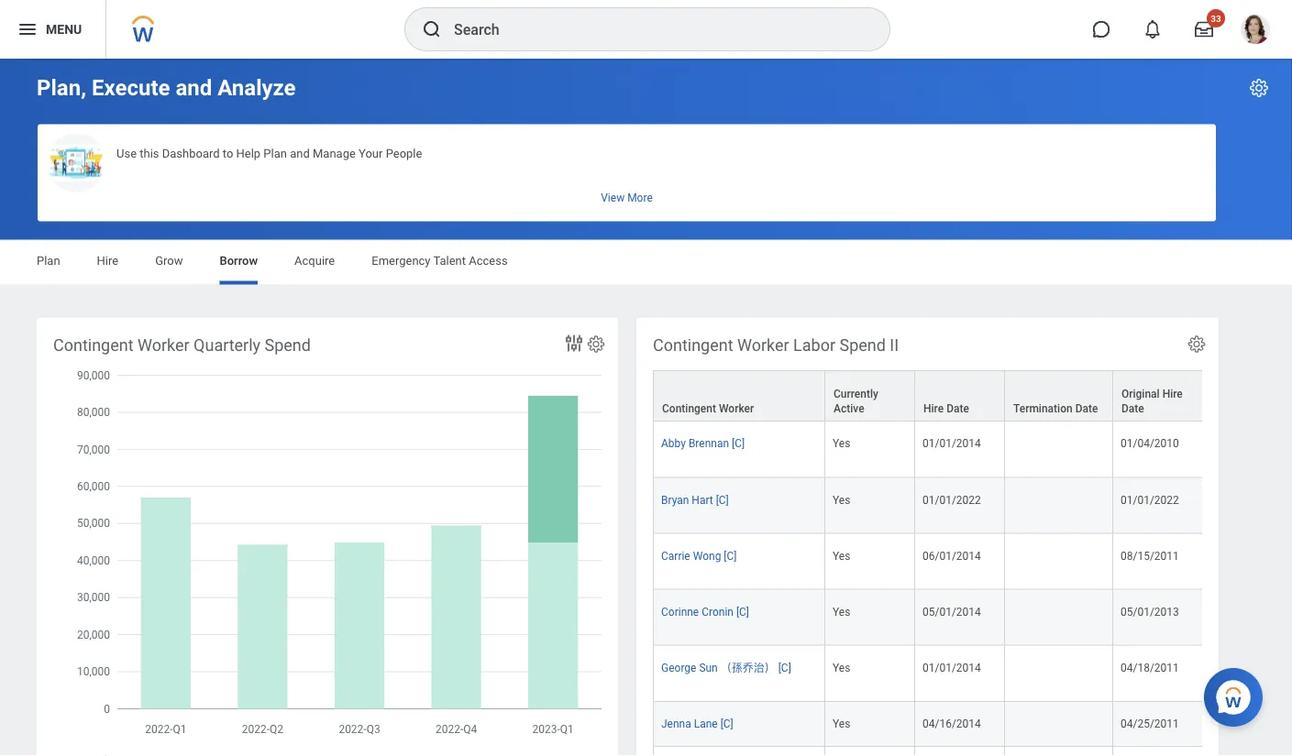 Task type: vqa. For each thing, say whether or not it's contained in the screenshot.
1st Support from right
no



Task type: locate. For each thing, give the bounding box(es) containing it.
date left termination
[[947, 402, 969, 415]]

corinne cronin [c]
[[661, 605, 749, 618]]

01/01/2014 for 01/04/2010
[[923, 437, 981, 450]]

use
[[116, 146, 137, 160]]

hire
[[97, 254, 118, 268], [1163, 388, 1183, 400], [924, 402, 944, 415]]

hire inside 'popup button'
[[924, 402, 944, 415]]

manage
[[313, 146, 356, 160]]

spend right quarterly
[[265, 336, 311, 355]]

1 horizontal spatial and
[[290, 146, 310, 160]]

plan
[[264, 146, 287, 160], [37, 254, 60, 268]]

bryan hart [c]
[[661, 493, 729, 506]]

configure this page image
[[1248, 77, 1270, 99]]

hire inside tab list
[[97, 254, 118, 268]]

date right termination
[[1075, 402, 1098, 415]]

worker left labor
[[737, 336, 789, 355]]

plan, execute and analyze main content
[[0, 59, 1292, 757]]

spend for labor
[[840, 336, 886, 355]]

contingent for contingent worker labor spend ii
[[653, 336, 733, 355]]

and left analyze
[[176, 75, 212, 101]]

sun
[[699, 661, 718, 674]]

（孫乔治）
[[721, 661, 776, 674]]

1 yes from the top
[[833, 437, 850, 450]]

01/01/2022 up 08/15/2011
[[1121, 493, 1179, 506]]

yes for corinne cronin [c]
[[833, 605, 850, 618]]

bryan
[[661, 493, 689, 506]]

george sun （孫乔治） [c]
[[661, 661, 791, 674]]

dashboard
[[162, 146, 220, 160]]

0 vertical spatial plan
[[264, 146, 287, 160]]

date for termination date
[[1075, 402, 1098, 415]]

2 row from the top
[[653, 422, 1292, 478]]

profile logan mcneil image
[[1241, 15, 1270, 48]]

1 vertical spatial and
[[290, 146, 310, 160]]

termination date column header
[[1005, 370, 1113, 422]]

and
[[176, 75, 212, 101], [290, 146, 310, 160]]

1 vertical spatial plan
[[37, 254, 60, 268]]

8 row from the top
[[653, 747, 1292, 757]]

0 vertical spatial and
[[176, 75, 212, 101]]

04/18/2011
[[1121, 661, 1179, 674]]

[c] right brennan
[[732, 437, 745, 450]]

currently active
[[834, 388, 878, 415]]

[c] right the hart
[[716, 493, 729, 506]]

[c] right cronin
[[736, 605, 749, 618]]

lane
[[694, 718, 718, 730]]

[c] right （孫乔治）
[[778, 661, 791, 674]]

0 horizontal spatial hire
[[97, 254, 118, 268]]

[c]
[[732, 437, 745, 450], [716, 493, 729, 506], [724, 549, 737, 562], [736, 605, 749, 618], [778, 661, 791, 674], [721, 718, 733, 730]]

and left manage
[[290, 146, 310, 160]]

tab list
[[18, 241, 1274, 285]]

[c] for carrie wong [c]
[[724, 549, 737, 562]]

labor
[[793, 336, 835, 355]]

corinne cronin [c] link
[[661, 602, 749, 618]]

contingent worker column header
[[653, 370, 825, 422]]

analyze
[[218, 75, 296, 101]]

emergency
[[372, 254, 431, 268]]

04/25/2011
[[1121, 718, 1179, 730]]

0 horizontal spatial date
[[947, 402, 969, 415]]

talent
[[433, 254, 466, 268]]

hire left grow
[[97, 254, 118, 268]]

carrie wong [c] link
[[661, 546, 737, 562]]

1 date from the left
[[947, 402, 969, 415]]

yes for jenna lane [c]
[[833, 718, 850, 730]]

1 horizontal spatial date
[[1075, 402, 1098, 415]]

yes for carrie wong [c]
[[833, 549, 850, 562]]

spend inside 'element'
[[840, 336, 886, 355]]

0 horizontal spatial spend
[[265, 336, 311, 355]]

hire right original
[[1163, 388, 1183, 400]]

01/01/2014
[[923, 437, 981, 450], [923, 661, 981, 674]]

0 horizontal spatial 01/01/2022
[[923, 493, 981, 506]]

contingent worker labor spend ii
[[653, 336, 899, 355]]

contingent for contingent worker quarterly spend
[[53, 336, 133, 355]]

worker up brennan
[[719, 402, 754, 415]]

2 spend from the left
[[840, 336, 886, 355]]

1 horizontal spatial spend
[[840, 336, 886, 355]]

menu banner
[[0, 0, 1292, 59]]

01/04/2010
[[1121, 437, 1179, 450]]

hire right 'currently active' column header
[[924, 402, 944, 415]]

justify image
[[17, 18, 39, 40]]

1 vertical spatial hire
[[1163, 388, 1183, 400]]

0 vertical spatial hire
[[97, 254, 118, 268]]

3 yes from the top
[[833, 549, 850, 562]]

1 01/01/2022 from the left
[[923, 493, 981, 506]]

01/01/2014 down 05/01/2014
[[923, 661, 981, 674]]

[c] right wong
[[724, 549, 737, 562]]

and inside button
[[290, 146, 310, 160]]

4 row from the top
[[653, 534, 1292, 590]]

1 horizontal spatial plan
[[264, 146, 287, 160]]

original hire date button
[[1113, 371, 1202, 421]]

configure contingent worker quarterly spend image
[[586, 334, 606, 354]]

hire for hire date
[[924, 402, 944, 415]]

1 horizontal spatial 01/01/2022
[[1121, 493, 1179, 506]]

configure contingent worker labor spend ii image
[[1187, 334, 1207, 354]]

menu
[[46, 22, 82, 37]]

3 date from the left
[[1122, 402, 1144, 415]]

2 yes from the top
[[833, 493, 850, 506]]

6 yes from the top
[[833, 718, 850, 730]]

contingent
[[53, 336, 133, 355], [653, 336, 733, 355], [662, 402, 716, 415]]

date inside 'popup button'
[[947, 402, 969, 415]]

5 yes from the top
[[833, 661, 850, 674]]

contingent worker button
[[654, 371, 824, 421]]

termination
[[1013, 402, 1073, 415]]

7 row from the top
[[653, 702, 1292, 747]]

1 01/01/2014 from the top
[[923, 437, 981, 450]]

Search Workday  search field
[[454, 9, 852, 50]]

2 date from the left
[[1075, 402, 1098, 415]]

yes for george sun （孫乔治） [c]
[[833, 661, 850, 674]]

row
[[653, 370, 1292, 422], [653, 422, 1292, 478], [653, 478, 1292, 534], [653, 534, 1292, 590], [653, 590, 1292, 646], [653, 646, 1292, 702], [653, 702, 1292, 747], [653, 747, 1292, 757]]

05/01/2014
[[923, 605, 981, 618]]

date inside original hire date
[[1122, 402, 1144, 415]]

01/01/2014 down hire date
[[923, 437, 981, 450]]

1 spend from the left
[[265, 336, 311, 355]]

abby brennan [c] link
[[661, 433, 745, 450]]

worker left quarterly
[[138, 336, 189, 355]]

jenna lane [c]
[[661, 718, 733, 730]]

worker inside contingent worker popup button
[[719, 402, 754, 415]]

4 yes from the top
[[833, 605, 850, 618]]

hart
[[692, 493, 713, 506]]

0 vertical spatial 01/01/2014
[[923, 437, 981, 450]]

[c] right lane
[[721, 718, 733, 730]]

0 horizontal spatial and
[[176, 75, 212, 101]]

yes
[[833, 437, 850, 450], [833, 493, 850, 506], [833, 549, 850, 562], [833, 605, 850, 618], [833, 661, 850, 674], [833, 718, 850, 730]]

spend left 'ii'
[[840, 336, 886, 355]]

1 row from the top
[[653, 370, 1292, 422]]

termination date button
[[1005, 371, 1112, 421]]

1 vertical spatial 01/01/2014
[[923, 661, 981, 674]]

row containing corinne cronin [c]
[[653, 590, 1292, 646]]

6 row from the top
[[653, 646, 1292, 702]]

brennan
[[689, 437, 729, 450]]

original
[[1122, 388, 1160, 400]]

corinne
[[661, 605, 699, 618]]

cronin
[[702, 605, 734, 618]]

use this dashboard to help plan and manage your people button
[[38, 124, 1216, 221]]

01/01/2014 for 04/18/2011
[[923, 661, 981, 674]]

date inside popup button
[[1075, 402, 1098, 415]]

menu button
[[0, 0, 106, 59]]

original hire date
[[1122, 388, 1183, 415]]

cell
[[1005, 422, 1113, 478], [1005, 478, 1113, 534], [1005, 534, 1113, 590], [1005, 590, 1113, 646], [1005, 646, 1113, 702], [1005, 702, 1113, 747], [653, 747, 825, 757], [825, 747, 915, 757], [915, 747, 1005, 757], [1005, 747, 1113, 757], [1113, 747, 1203, 757]]

2 vertical spatial hire
[[924, 402, 944, 415]]

worker inside the contingent worker quarterly spend element
[[138, 336, 189, 355]]

yes for bryan hart [c]
[[833, 493, 850, 506]]

2 horizontal spatial hire
[[1163, 388, 1183, 400]]

[c] for abby brennan [c]
[[732, 437, 745, 450]]

spend
[[265, 336, 311, 355], [840, 336, 886, 355]]

date down original
[[1122, 402, 1144, 415]]

row containing abby brennan [c]
[[653, 422, 1292, 478]]

1 horizontal spatial hire
[[924, 402, 944, 415]]

currently active column header
[[825, 370, 915, 422]]

row containing jenna lane [c]
[[653, 702, 1292, 747]]

acquire
[[294, 254, 335, 268]]

01/01/2022 up 06/01/2014 on the bottom
[[923, 493, 981, 506]]

3 row from the top
[[653, 478, 1292, 534]]

termination date
[[1013, 402, 1098, 415]]

contingent inside popup button
[[662, 402, 716, 415]]

06/01/2014
[[923, 549, 981, 562]]

date
[[947, 402, 969, 415], [1075, 402, 1098, 415], [1122, 402, 1144, 415]]

5 row from the top
[[653, 590, 1292, 646]]

2 horizontal spatial date
[[1122, 402, 1144, 415]]

tab list containing plan
[[18, 241, 1274, 285]]

inbox large image
[[1195, 20, 1213, 39]]

row containing currently active
[[653, 370, 1292, 422]]

worker
[[138, 336, 189, 355], [737, 336, 789, 355], [719, 402, 754, 415]]

2 01/01/2014 from the top
[[923, 661, 981, 674]]

01/01/2022
[[923, 493, 981, 506], [1121, 493, 1179, 506]]



Task type: describe. For each thing, give the bounding box(es) containing it.
hire date column header
[[915, 370, 1005, 422]]

hire inside original hire date
[[1163, 388, 1183, 400]]

people
[[386, 146, 422, 160]]

emergency talent access
[[372, 254, 508, 268]]

plan inside button
[[264, 146, 287, 160]]

contingent worker quarterly spend
[[53, 336, 311, 355]]

08/15/2011
[[1121, 549, 1179, 562]]

george
[[661, 661, 696, 674]]

search image
[[421, 18, 443, 40]]

help
[[236, 146, 261, 160]]

yes for abby brennan [c]
[[833, 437, 850, 450]]

abby brennan [c]
[[661, 437, 745, 450]]

0 horizontal spatial plan
[[37, 254, 60, 268]]

notifications large image
[[1144, 20, 1162, 39]]

execute
[[92, 75, 170, 101]]

currently
[[834, 388, 878, 400]]

contingent worker
[[662, 402, 754, 415]]

hire date
[[924, 402, 969, 415]]

to
[[223, 146, 233, 160]]

2 01/01/2022 from the left
[[1121, 493, 1179, 506]]

original hire date column header
[[1113, 370, 1203, 422]]

05/01/2013
[[1121, 605, 1179, 618]]

contingent worker labor spend ii element
[[636, 318, 1292, 757]]

plan,
[[37, 75, 86, 101]]

spend for quarterly
[[265, 336, 311, 355]]

[c] for corinne cronin [c]
[[736, 605, 749, 618]]

row containing bryan hart [c]
[[653, 478, 1292, 534]]

ii
[[890, 336, 899, 355]]

abby
[[661, 437, 686, 450]]

jenna lane [c] link
[[661, 714, 733, 730]]

33 button
[[1184, 9, 1225, 50]]

currently active button
[[825, 371, 914, 421]]

carrie wong [c]
[[661, 549, 737, 562]]

access
[[469, 254, 508, 268]]

george sun （孫乔治） [c] link
[[661, 658, 791, 674]]

bryan hart [c] link
[[661, 490, 729, 506]]

configure and view chart data image
[[563, 332, 585, 354]]

plan, execute and analyze
[[37, 75, 296, 101]]

your
[[359, 146, 383, 160]]

date for hire date
[[947, 402, 969, 415]]

quarterly
[[194, 336, 261, 355]]

worker for labor
[[737, 336, 789, 355]]

row containing carrie wong [c]
[[653, 534, 1292, 590]]

hire date button
[[915, 371, 1004, 421]]

use this dashboard to help plan and manage your people
[[116, 146, 422, 160]]

tab list inside plan, execute and analyze main content
[[18, 241, 1274, 285]]

contingent for contingent worker
[[662, 402, 716, 415]]

this
[[140, 146, 159, 160]]

carrie
[[661, 549, 690, 562]]

active
[[834, 402, 864, 415]]

borrow
[[220, 254, 258, 268]]

04/16/2014
[[923, 718, 981, 730]]

[c] for jenna lane [c]
[[721, 718, 733, 730]]

wong
[[693, 549, 721, 562]]

jenna
[[661, 718, 691, 730]]

worker for quarterly
[[138, 336, 189, 355]]

[c] for bryan hart [c]
[[716, 493, 729, 506]]

hire for hire
[[97, 254, 118, 268]]

33
[[1211, 13, 1221, 24]]

grow
[[155, 254, 183, 268]]

row containing george sun （孫乔治） [c]
[[653, 646, 1292, 702]]

contingent worker quarterly spend element
[[37, 318, 618, 757]]



